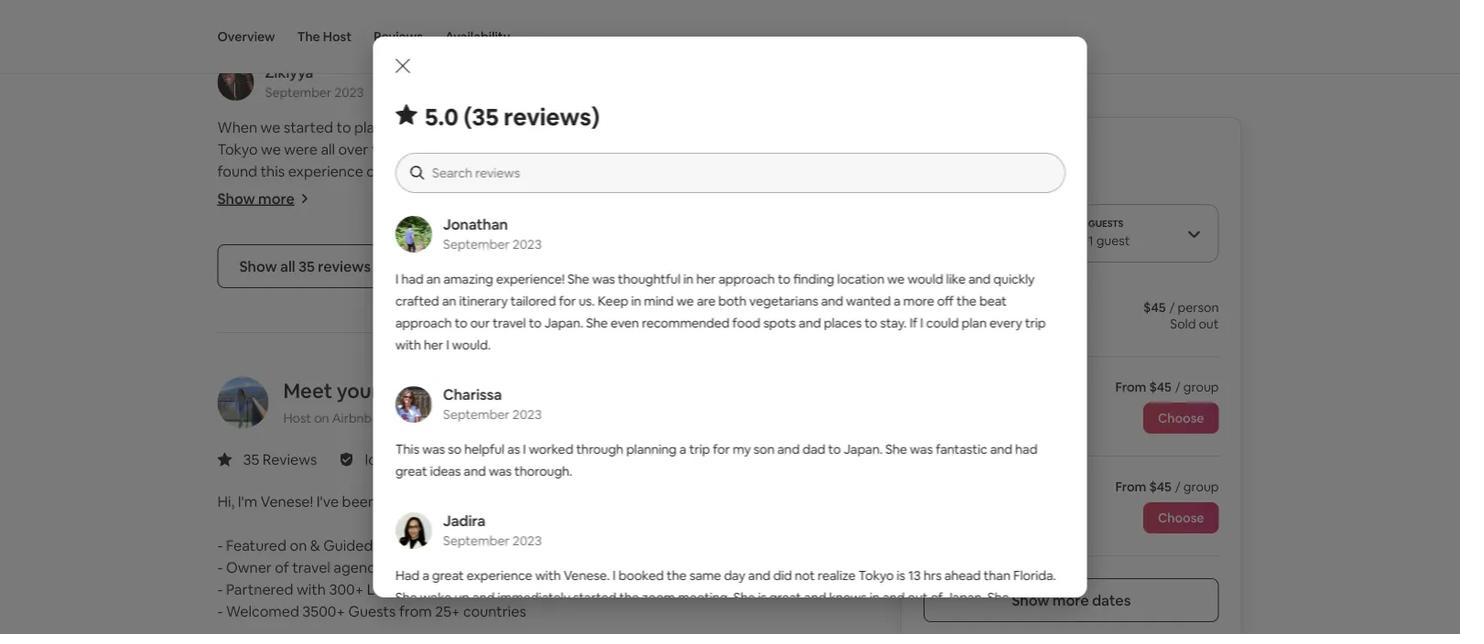Task type: locate. For each thing, give the bounding box(es) containing it.
itinerary inside i had an amazing experience! she was thoughtful in her approach to finding location we would like and quickly crafted an itinerary tailored for us. keep in mind we are both vegetarians and wanted a more off the beat approach to our travel to japan. she even recommended food spots and places to stay. if i could plan every trip with her i would.
[[459, 293, 508, 310]]

florida.
[[1013, 568, 1056, 584]]

local up guests
[[367, 580, 402, 599]]

all right were
[[321, 140, 335, 158]]

started
[[284, 118, 333, 136], [573, 590, 616, 606]]

5.0 (35 reviews)
[[424, 102, 600, 132]]

a up stay.
[[893, 293, 900, 310]]

verified
[[420, 450, 471, 469]]

travel inside - featured on & guided for 4xemmy award winning tv show, global passport! - owner of travel agency, events & marketing company founded in 2016 - partnered with 300+ local businesses - welcomed 3500+ guests from 25+ countries
[[292, 558, 330, 577]]

1 horizontal spatial been
[[342, 492, 377, 511]]

well
[[524, 118, 553, 136], [233, 206, 262, 224]]

1 horizontal spatial my
[[860, 612, 879, 628]]

little
[[583, 140, 613, 158]]

1 vertical spatial an
[[442, 293, 456, 310]]

1 horizontal spatial japan.
[[844, 441, 882, 458]]

and down finding
[[821, 293, 843, 310]]

all
[[321, 140, 335, 158], [280, 257, 295, 276]]

it.
[[217, 206, 230, 224]]

$45
[[977, 139, 1012, 165], [1144, 299, 1166, 316], [1150, 379, 1172, 396], [1150, 479, 1172, 495]]

has
[[553, 228, 576, 246], [566, 634, 586, 635]]

was
[[246, 184, 272, 202], [647, 206, 673, 224], [592, 271, 615, 288], [426, 315, 452, 334], [422, 441, 445, 458], [910, 441, 933, 458], [488, 463, 511, 480], [905, 612, 928, 628]]

1 vertical spatial japan.
[[844, 441, 882, 458]]

plan inside i had an amazing experience! she was thoughtful in her approach to finding location we would like and quickly crafted an itinerary tailored for us. keep in mind we are both vegetarians and wanted a more off the beat approach to our travel to japan. she even recommended food spots and places to stay. if i could plan every trip with her i would.
[[962, 315, 987, 331]]

hrs
[[923, 568, 941, 584]]

was inside had a great experience with venese. i booked the same day and did not realize tokyo is 13 hrs ahead than florida. she woke up and immediately started the zoom meeting. she is great and knows in and out of japan. she suggested new places i did not consider visiting. explained different places and my son was excited because told us that every pokémon store has exclusive merchandise. lol do not know if i like that now need to visit kyo
[[905, 612, 928, 628]]

was up ideas
[[422, 441, 445, 458]]

had down account
[[401, 271, 423, 288]]

of left calm
[[696, 228, 711, 246]]

spots
[[763, 315, 796, 331]]

and up the crafted at the left top
[[405, 271, 430, 290]]

started inside had a great experience with venese. i booked the same day and did not realize tokyo is 13 hrs ahead than florida. she woke up and immediately started the zoom meeting. she is great and knows in and out of japan. she suggested new places i did not consider visiting. explained different places and my son was excited because told us that every pokémon store has exclusive merchandise. lol do not know if i like that now need to visit kyo
[[573, 590, 616, 606]]

1 vertical spatial great
[[432, 568, 463, 584]]

planning
[[650, 118, 708, 136], [626, 441, 676, 458]]

2 horizontal spatial &
[[512, 378, 526, 404]]

0 horizontal spatial started
[[284, 118, 333, 136]]

0 vertical spatial airbnb
[[387, 162, 433, 180]]

0 horizontal spatial very
[[341, 228, 370, 246]]

great
[[395, 463, 427, 480], [432, 568, 463, 584], [769, 590, 801, 606]]

the inside i had an amazing experience! she was thoughtful in her approach to finding location we would like and quickly crafted an itinerary tailored for us. keep in mind we are both vegetarians and wanted a more off the beat approach to our travel to japan. she even recommended food spots and places to stay. if i could plan every trip with her i would.
[[957, 293, 976, 310]]

nov
[[952, 299, 976, 316]]

1 vertical spatial helpful
[[464, 441, 504, 458]]

has inside well worth it i feel planning a trip can be a little overwhelming when you want to do so much.  talking out day by day and what we can do in the area we are at was very helpful and has given me a sense of calm
[[553, 228, 576, 246]]

to inside this was so helpful as i worked through planning a trip for my son and dad to japan. she was fantastic and had great ideas and was thorough.
[[828, 441, 841, 458]]

& inside meet your host, venese & local experts host on airbnb since 2019
[[512, 378, 526, 404]]

aimlessly
[[217, 381, 278, 400]]

1 vertical spatial very
[[341, 228, 370, 246]]

0 vertical spatial great
[[395, 463, 427, 480]]

are inside well worth it i feel planning a trip can be a little overwhelming when you want to do so much.  talking out day by day and what we can do in the area we are at was very helpful and has given me a sense of calm
[[606, 206, 627, 224]]

from
[[924, 139, 973, 165], [1116, 379, 1147, 396], [1116, 479, 1147, 495]]

japan.
[[544, 315, 583, 331], [844, 441, 882, 458], [946, 590, 985, 606]]

and up now
[[882, 590, 905, 606]]

not down different
[[771, 634, 791, 635]]

on inside - featured on & guided for 4xemmy award winning tv show, global passport! - owner of travel agency, events & marketing company founded in 2016 - partnered with 300+ local businesses - welcomed 3500+ guests from 25+ countries
[[290, 536, 307, 555]]

son left dad
[[753, 441, 774, 458]]

through
[[576, 441, 623, 458]]

reviews
[[374, 28, 423, 45], [263, 450, 317, 469]]

0 horizontal spatial local
[[367, 580, 402, 599]]

is left 13
[[896, 568, 905, 584]]

(35
[[463, 102, 499, 132]]

35 left took
[[299, 257, 315, 276]]

are left both
[[697, 293, 715, 310]]

her
[[696, 271, 716, 288], [424, 337, 443, 353], [409, 337, 432, 356]]

0 vertical spatial every
[[989, 315, 1022, 331]]

the
[[372, 140, 394, 158], [524, 206, 547, 224], [217, 271, 240, 290], [957, 293, 976, 310], [217, 315, 240, 334], [290, 315, 313, 334], [666, 568, 686, 584], [619, 590, 639, 606]]

wanted
[[312, 271, 363, 290], [846, 293, 891, 310]]

1 vertical spatial well
[[233, 206, 262, 224]]

do down different
[[753, 634, 768, 635]]

that
[[411, 634, 436, 635], [867, 634, 892, 635]]

2 horizontal spatial plan
[[962, 315, 987, 331]]

store
[[532, 634, 563, 635]]

0 horizontal spatial helpful
[[464, 441, 504, 458]]

2023 down the host
[[334, 84, 364, 101]]

the left area
[[524, 206, 547, 224]]

1 horizontal spatial venese
[[438, 378, 508, 404]]

1 horizontal spatial every
[[989, 315, 1022, 331]]

more
[[565, 8, 601, 27], [258, 189, 295, 208], [565, 189, 601, 208], [903, 293, 934, 310], [1053, 591, 1089, 610]]

1 horizontal spatial approach
[[718, 271, 775, 288]]

around
[[281, 381, 329, 400]]

in
[[736, 184, 748, 202], [683, 271, 693, 288], [631, 293, 641, 310], [418, 492, 429, 511], [649, 558, 661, 577], [869, 590, 880, 606]]

1 vertical spatial planning
[[626, 441, 676, 458]]

1 vertical spatial from $45 / group
[[1116, 379, 1219, 396]]

1 horizontal spatial itinerary
[[459, 293, 508, 310]]

reviews up venese!
[[263, 450, 317, 469]]

charissa september 2023
[[443, 385, 541, 423]]

my inside had a great experience with venese. i booked the same day and did not realize tokyo is 13 hrs ahead than florida. she woke up and immediately started the zoom meeting. she is great and knows in and out of japan. she suggested new places i did not consider visiting. explained different places and my son was excited because told us that every pokémon store has exclusive merchandise. lol do not know if i like that now need to visit kyo
[[860, 612, 879, 628]]

2 vertical spatial on
[[290, 536, 307, 555]]

what inside when we started to plan our trip to tokyo we were all over the place. i found this experience on airbnb and was quite sure what to make of it. well i'm extremely glad i booked this! venese had a very detailed plan for us. she took into account the things we wanted to do and planned a full experience for us. by the end of the call our itinerary was already completed! without her we would have been wondering aimlessly around japan!
[[345, 184, 379, 202]]

would
[[907, 271, 943, 288], [217, 359, 258, 378]]

1 vertical spatial airbnb
[[332, 410, 372, 427]]

a
[[711, 118, 719, 136], [572, 140, 580, 158], [330, 228, 338, 246], [643, 228, 651, 246], [893, 293, 900, 310], [275, 293, 283, 312], [679, 441, 686, 458], [422, 568, 429, 584]]

0 vertical spatial did
[[773, 568, 792, 584]]

2 horizontal spatial great
[[769, 590, 801, 606]]

0 vertical spatial so
[[627, 162, 643, 180]]

2023 up company
[[512, 533, 541, 549]]

2023 for jadira
[[512, 533, 541, 549]]

0 vertical spatial choose link
[[1144, 403, 1219, 434]]

show more button for well worth it i feel planning a trip can be a little overwhelming when you want to do so much.  talking out day by day and what we can do in the area we are at was very helpful and has given me a sense of calm
[[524, 189, 616, 208]]

1 vertical spatial on
[[314, 410, 329, 427]]

0 vertical spatial on
[[367, 162, 384, 180]]

list
[[210, 0, 823, 400]]

well right it. on the left top of page
[[233, 206, 262, 224]]

us. up things
[[272, 249, 291, 268]]

1 vertical spatial my
[[860, 612, 879, 628]]

1 choose link from the top
[[1144, 403, 1219, 434]]

2023 inside "jadira september 2023"
[[512, 533, 541, 549]]

experience up sure
[[288, 162, 363, 180]]

2023 for charissa
[[512, 407, 541, 423]]

was inside i had an amazing experience! she was thoughtful in her approach to finding location we would like and quickly crafted an itinerary tailored for us. keep in mind we are both vegetarians and wanted a more off the beat approach to our travel to japan. she even recommended food spots and places to stay. if i could plan every trip with her i would.
[[592, 271, 615, 288]]

2 horizontal spatial had
[[1015, 441, 1037, 458]]

1 horizontal spatial very
[[677, 206, 706, 224]]

both
[[718, 293, 746, 310]]

do
[[606, 162, 624, 180], [715, 184, 733, 202], [384, 271, 401, 290], [753, 634, 768, 635]]

1 horizontal spatial that
[[867, 634, 892, 635]]

places up pokémon
[[488, 612, 526, 628]]

japan. inside i had an amazing experience! she was thoughtful in her approach to finding location we would like and quickly crafted an itinerary tailored for us. keep in mind we are both vegetarians and wanted a more off the beat approach to our travel to japan. she even recommended food spots and places to stay. if i could plan every trip with her i would.
[[544, 315, 583, 331]]

me
[[619, 228, 640, 246]]

0 vertical spatial well
[[524, 118, 553, 136]]

1 vertical spatial host
[[283, 410, 311, 427]]

0 horizontal spatial wanted
[[312, 271, 363, 290]]

0 vertical spatial reviews
[[374, 28, 423, 45]]

planning right through
[[626, 441, 676, 458]]

2 that from the left
[[867, 634, 892, 635]]

0 horizontal spatial all
[[280, 257, 295, 276]]

wanted inside when we started to plan our trip to tokyo we were all over the place. i found this experience on airbnb and was quite sure what to make of it. well i'm extremely glad i booked this! venese had a very detailed plan for us. she took into account the things we wanted to do and planned a full experience for us. by the end of the call our itinerary was already completed! without her we would have been wondering aimlessly around japan!
[[312, 271, 363, 290]]

2023 inside the charissa september 2023
[[512, 407, 541, 423]]

and up if
[[835, 612, 858, 628]]

like up off
[[946, 271, 965, 288]]

host inside button
[[323, 28, 352, 45]]

our up place.
[[386, 118, 409, 136]]

0 horizontal spatial like
[[845, 634, 865, 635]]

sold
[[1171, 316, 1196, 332]]

was right at
[[647, 206, 673, 224]]

1 vertical spatial travel
[[292, 558, 330, 577]]

over left 12
[[500, 492, 530, 511]]

0 horizontal spatial approach
[[395, 315, 452, 331]]

/
[[1017, 144, 1023, 163], [1170, 299, 1175, 316], [1176, 379, 1181, 396], [1176, 479, 1181, 495]]

out down 13
[[907, 590, 928, 606]]

of inside had a great experience with venese. i booked the same day and did not realize tokyo is 13 hrs ahead than florida. she woke up and immediately started the zoom meeting. she is great and knows in and out of japan. she suggested new places i did not consider visiting. explained different places and my son was excited because told us that every pokémon store has exclusive merchandise. lol do not know if i like that now need to visit kyo
[[930, 590, 943, 606]]

places down the location
[[824, 315, 862, 331]]

full
[[286, 293, 307, 312]]

airbnb inside when we started to plan our trip to tokyo we were all over the place. i found this experience on airbnb and was quite sure what to make of it. well i'm extremely glad i booked this! venese had a very detailed plan for us. she took into account the things we wanted to do and planned a full experience for us. by the end of the call our itinerary was already completed! without her we would have been wondering aimlessly around japan!
[[387, 162, 433, 180]]

local inside - featured on & guided for 4xemmy award winning tv show, global passport! - owner of travel agency, events & marketing company founded in 2016 - partnered with 300+ local businesses - welcomed 3500+ guests from 25+ countries
[[367, 580, 402, 599]]

0 horizontal spatial travel
[[292, 558, 330, 577]]

of down hrs at the right
[[930, 590, 943, 606]]

1 horizontal spatial what
[[628, 184, 661, 202]]

0 vertical spatial tokyo
[[217, 140, 258, 158]]

september inside "jadira september 2023"
[[443, 533, 509, 549]]

venese down i'm at left top
[[248, 228, 298, 246]]

1 horizontal spatial great
[[432, 568, 463, 584]]

us.
[[272, 249, 291, 268], [578, 293, 595, 310], [411, 293, 430, 312]]

jonathan image
[[395, 216, 432, 253]]

as
[[507, 441, 520, 458]]

and up experience! in the left top of the page
[[524, 228, 549, 246]]

welcomed
[[226, 602, 299, 621]]

venese down the would.
[[438, 378, 508, 404]]

trip inside this was so helpful as i worked through planning a trip for my son and dad to japan. she was fantastic and had great ideas and was thorough.
[[689, 441, 710, 458]]

2023 inside "jonathan september 2023"
[[512, 236, 541, 253]]

0 vertical spatial &
[[512, 378, 526, 404]]

0 vertical spatial out
[[741, 162, 764, 180]]

0 horizontal spatial with
[[297, 580, 326, 599]]

0 vertical spatial is
[[896, 568, 905, 584]]

0 vertical spatial 35
[[299, 257, 315, 276]]

started inside when we started to plan our trip to tokyo we were all over the place. i found this experience on airbnb and was quite sure what to make of it. well i'm extremely glad i booked this! venese had a very detailed plan for us. she took into account the things we wanted to do and planned a full experience for us. by the end of the call our itinerary was already completed! without her we would have been wondering aimlessly around japan!
[[284, 118, 333, 136]]

september inside "jonathan september 2023"
[[443, 236, 509, 253]]

1 horizontal spatial like
[[946, 271, 965, 288]]

Search reviews, Press 'Enter' to search text field
[[432, 164, 1047, 182]]

3 - from the top
[[217, 580, 223, 599]]

has down area
[[553, 228, 576, 246]]

1 horizontal spatial can
[[688, 184, 712, 202]]

1 vertical spatial &
[[310, 536, 320, 555]]

events
[[389, 558, 434, 577]]

been inside when we started to plan our trip to tokyo we were all over the place. i found this experience on airbnb and was quite sure what to make of it. well i'm extremely glad i booked this! venese had a very detailed plan for us. she took into account the things we wanted to do and planned a full experience for us. by the end of the call our itinerary was already completed! without her we would have been wondering aimlessly around japan!
[[297, 359, 331, 378]]

september for charissa
[[443, 407, 509, 423]]

great up woke at bottom
[[432, 568, 463, 584]]

over up sure
[[338, 140, 368, 158]]

sure
[[314, 184, 342, 202]]

son
[[753, 441, 774, 458], [881, 612, 902, 628]]

1 vertical spatial can
[[688, 184, 712, 202]]

very up into
[[341, 228, 370, 246]]

every down new
[[438, 634, 471, 635]]

day
[[524, 184, 548, 202], [571, 184, 596, 202], [724, 568, 745, 584]]

woke
[[420, 590, 451, 606]]

us. left by
[[411, 293, 430, 312]]

0 vertical spatial plan
[[354, 118, 383, 136]]

had right "fantastic"
[[1015, 441, 1037, 458]]

show
[[524, 8, 562, 27], [217, 189, 255, 208], [524, 189, 562, 208], [239, 257, 277, 276], [1012, 591, 1050, 610]]

ahead
[[944, 568, 981, 584]]

a right "had"
[[422, 568, 429, 584]]

us. left keep
[[578, 293, 595, 310]]

1 horizontal spatial with
[[395, 337, 421, 353]]

every inside had a great experience with venese. i booked the same day and did not realize tokyo is 13 hrs ahead than florida. she woke up and immediately started the zoom meeting. she is great and knows in and out of japan. she suggested new places i did not consider visiting. explained different places and my son was excited because told us that every pokémon store has exclusive merchandise. lol do not know if i like that now need to visit kyo
[[438, 634, 471, 635]]

show all 35 reviews
[[239, 257, 371, 276]]

airbnb
[[387, 162, 433, 180], [332, 410, 372, 427]]

has inside had a great experience with venese. i booked the same day and did not realize tokyo is 13 hrs ahead than florida. she woke up and immediately started the zoom meeting. she is great and knows in and out of japan. she suggested new places i did not consider visiting. explained different places and my son was excited because told us that every pokémon store has exclusive merchandise. lol do not know if i like that now need to visit kyo
[[566, 634, 586, 635]]

plan down zikiyya september 2023
[[354, 118, 383, 136]]

charissa image
[[395, 386, 432, 423], [395, 386, 432, 423]]

0 horizontal spatial booked
[[399, 206, 451, 224]]

that down the suggested
[[411, 634, 436, 635]]

my inside this was so helpful as i worked through planning a trip for my son and dad to japan. she was fantastic and had great ideas and was thorough.
[[733, 441, 751, 458]]

of inside well worth it i feel planning a trip can be a little overwhelming when you want to do so much.  talking out day by day and what we can do in the area we are at was very helpful and has given me a sense of calm
[[696, 228, 711, 246]]

what
[[345, 184, 379, 202], [628, 184, 661, 202]]

1 vertical spatial are
[[697, 293, 715, 310]]

september down zikiyya
[[265, 84, 332, 101]]

this was so helpful as i worked through planning a trip for my son and dad to japan. she was fantastic and had great ideas and was thorough.
[[395, 441, 1037, 480]]

travel up 300+
[[292, 558, 330, 577]]

been down completed!
[[297, 359, 331, 378]]

on inside when we started to plan our trip to tokyo we were all over the place. i found this experience on airbnb and was quite sure what to make of it. well i'm extremely glad i booked this! venese had a very detailed plan for us. she took into account the things we wanted to do and planned a full experience for us. by the end of the call our itinerary was already completed! without her we would have been wondering aimlessly around japan!
[[367, 162, 384, 180]]

my left dad
[[733, 441, 751, 458]]

when
[[217, 118, 257, 136]]

son inside had a great experience with venese. i booked the same day and did not realize tokyo is 13 hrs ahead than florida. she woke up and immediately started the zoom meeting. she is great and knows in and out of japan. she suggested new places i did not consider visiting. explained different places and my son was excited because told us that every pokémon store has exclusive merchandise. lol do not know if i like that now need to visit kyo
[[881, 612, 902, 628]]

because
[[978, 612, 1027, 628]]

2 vertical spatial great
[[769, 590, 801, 606]]

0 horizontal spatial are
[[606, 206, 627, 224]]

1 choose from the top
[[1158, 410, 1205, 427]]

host inside meet your host, venese & local experts host on airbnb since 2019
[[283, 410, 311, 427]]

tokyo down when
[[217, 140, 258, 158]]

show more button
[[524, 8, 616, 27], [217, 189, 309, 208], [524, 189, 616, 208]]

we up given
[[582, 206, 602, 224]]

like right if
[[845, 634, 865, 635]]

local up worked
[[531, 378, 581, 404]]

winning
[[507, 536, 563, 555]]

on inside meet your host, venese & local experts host on airbnb since 2019
[[314, 410, 329, 427]]

she left took
[[294, 249, 319, 268]]

do down talking
[[715, 184, 733, 202]]

jadira
[[443, 511, 485, 530]]

& left guided
[[310, 536, 320, 555]]

when we started to plan our trip to tokyo we were all over the place. i found this experience on airbnb and was quite sure what to make of it. well i'm extremely glad i booked this! venese had a very detailed plan for us. she took into account the things we wanted to do and planned a full experience for us. by the end of the call our itinerary was already completed! without her we would have been wondering aimlessly around japan!
[[217, 118, 455, 400]]

0 horizontal spatial had
[[301, 228, 326, 246]]

an down amazing
[[442, 293, 456, 310]]

1 horizontal spatial tokyo
[[858, 568, 894, 584]]

booked down make
[[399, 206, 451, 224]]

1 vertical spatial has
[[566, 634, 586, 635]]

she left "fantastic"
[[885, 441, 907, 458]]

japan. right dad
[[844, 441, 882, 458]]

had a great experience with venese. i booked the same day and did not realize tokyo is 13 hrs ahead than florida. she woke up and immediately started the zoom meeting. she is great and knows in and out of japan. she suggested new places i did not consider visiting. explained different places and my son was excited because told us that every pokémon store has exclusive merchandise. lol do not know if i like that now need to visit kyo
[[395, 568, 1056, 635]]

the left place.
[[372, 140, 394, 158]]

0 vertical spatial japan.
[[544, 315, 583, 331]]

- left owner
[[217, 558, 223, 577]]

in right living on the left bottom of the page
[[418, 492, 429, 511]]

dates
[[1092, 591, 1131, 610]]

0 vertical spatial over
[[338, 140, 368, 158]]

location
[[837, 271, 884, 288]]

has right store
[[566, 634, 586, 635]]

all up full
[[280, 257, 295, 276]]

for inside - featured on & guided for 4xemmy award winning tv show, global passport! - owner of travel agency, events & marketing company founded in 2016 - partnered with 300+ local businesses - welcomed 3500+ guests from 25+ countries
[[376, 536, 396, 555]]

identity verified
[[365, 450, 471, 469]]

wanted down the location
[[846, 293, 891, 310]]

would up off
[[907, 271, 943, 288]]

2 vertical spatial from
[[1116, 479, 1147, 495]]

venese.
[[563, 568, 610, 584]]

if
[[909, 315, 917, 331]]

0 horizontal spatial itinerary
[[367, 315, 423, 334]]

an up by
[[426, 271, 440, 288]]

this
[[261, 162, 285, 180]]

1 vertical spatial started
[[573, 590, 616, 606]]

booked inside had a great experience with venese. i booked the same day and did not realize tokyo is 13 hrs ahead than florida. she woke up and immediately started the zoom meeting. she is great and knows in and out of japan. she suggested new places i did not consider visiting. explained different places and my son was excited because told us that every pokémon store has exclusive merchandise. lol do not know if i like that now need to visit kyo
[[618, 568, 664, 584]]

1 horizontal spatial our
[[386, 118, 409, 136]]

our inside i had an amazing experience! she was thoughtful in her approach to finding location we would like and quickly crafted an itinerary tailored for us. keep in mind we are both vegetarians and wanted a more off the beat approach to our travel to japan. she even recommended food spots and places to stay. if i could plan every trip with her i would.
[[470, 315, 490, 331]]

0 horizontal spatial on
[[290, 536, 307, 555]]

every inside i had an amazing experience! she was thoughtful in her approach to finding location we would like and quickly crafted an itinerary tailored for us. keep in mind we are both vegetarians and wanted a more off the beat approach to our travel to japan. she even recommended food spots and places to stay. if i could plan every trip with her i would.
[[989, 315, 1022, 331]]

1 what from the left
[[345, 184, 379, 202]]

experience inside had a great experience with venese. i booked the same day and did not realize tokyo is 13 hrs ahead than florida. she woke up and immediately started the zoom meeting. she is great and knows in and out of japan. she suggested new places i did not consider visiting. explained different places and my son was excited because told us that every pokémon store has exclusive merchandise. lol do not know if i like that now need to visit kyo
[[466, 568, 532, 584]]

1 vertical spatial local
[[367, 580, 402, 599]]

september inside zikiyya september 2023
[[265, 84, 332, 101]]

finding
[[793, 271, 834, 288]]

hi,
[[217, 492, 235, 511]]

1 vertical spatial over
[[500, 492, 530, 511]]

itinerary down amazing
[[459, 293, 508, 310]]

learn more about the host, venese & local experts. image
[[217, 377, 269, 429], [217, 377, 269, 429]]

september down charissa
[[443, 407, 509, 423]]

1 vertical spatial choose link
[[1144, 503, 1219, 534]]

2 vertical spatial experience
[[466, 568, 532, 584]]

0 vertical spatial choose
[[1158, 410, 1205, 427]]

the down full
[[290, 315, 313, 334]]

plan
[[354, 118, 383, 136], [217, 249, 246, 268], [962, 315, 987, 331]]

0 horizontal spatial my
[[733, 441, 751, 458]]

since
[[375, 410, 405, 427]]

we up full
[[288, 271, 308, 290]]

show more right availability button
[[524, 8, 601, 27]]

zikiyya image
[[217, 64, 254, 101], [217, 64, 254, 101]]

would inside when we started to plan our trip to tokyo we were all over the place. i found this experience on airbnb and was quite sure what to make of it. well i'm extremely glad i booked this! venese had a very detailed plan for us. she took into account the things we wanted to do and planned a full experience for us. by the end of the call our itinerary was already completed! without her we would have been wondering aimlessly around japan!
[[217, 359, 258, 378]]

2 what from the left
[[628, 184, 661, 202]]

son up now
[[881, 612, 902, 628]]

with inside - featured on & guided for 4xemmy award winning tv show, global passport! - owner of travel agency, events & marketing company founded in 2016 - partnered with 300+ local businesses - welcomed 3500+ guests from 25+ countries
[[297, 580, 326, 599]]

0 horizontal spatial venese
[[248, 228, 298, 246]]

1 vertical spatial like
[[845, 634, 865, 635]]

1 vertical spatial tokyo
[[858, 568, 894, 584]]

planning inside well worth it i feel planning a trip can be a little overwhelming when you want to do so much.  talking out day by day and what we can do in the area we are at was very helpful and has given me a sense of calm
[[650, 118, 708, 136]]

1 vertical spatial wanted
[[846, 293, 891, 310]]

out inside $45 / person sold out
[[1199, 316, 1219, 332]]

and up beat
[[968, 271, 991, 288]]

itinerary inside when we started to plan our trip to tokyo we were all over the place. i found this experience on airbnb and was quite sure what to make of it. well i'm extremely glad i booked this! venese had a very detailed plan for us. she took into account the things we wanted to do and planned a full experience for us. by the end of the call our itinerary was already completed! without her we would have been wondering aimlessly around japan!
[[367, 315, 423, 334]]

our
[[386, 118, 409, 136], [470, 315, 490, 331], [341, 315, 364, 334]]

2 vertical spatial plan
[[962, 315, 987, 331]]

pokémon
[[474, 634, 529, 635]]

had inside this was so helpful as i worked through planning a trip for my son and dad to japan. she was fantastic and had great ideas and was thorough.
[[1015, 441, 1037, 458]]

0 horizontal spatial would
[[217, 359, 258, 378]]

2 vertical spatial out
[[907, 590, 928, 606]]

my
[[733, 441, 751, 458], [860, 612, 879, 628]]

2023 for jonathan
[[512, 236, 541, 253]]

great inside this was so helpful as i worked through planning a trip for my son and dad to japan. she was fantastic and had great ideas and was thorough.
[[395, 463, 427, 480]]

1 horizontal spatial did
[[773, 568, 792, 584]]

partnered
[[226, 580, 293, 599]]

had down extremely
[[301, 228, 326, 246]]

trip inside i had an amazing experience! she was thoughtful in her approach to finding location we would like and quickly crafted an itinerary tailored for us. keep in mind we are both vegetarians and wanted a more off the beat approach to our travel to japan. she even recommended food spots and places to stay. if i could plan every trip with her i would.
[[1025, 315, 1046, 331]]

show more dates
[[1012, 591, 1131, 610]]

when
[[715, 140, 752, 158]]

0 horizontal spatial is
[[758, 590, 766, 606]]

than
[[984, 568, 1010, 584]]

1 horizontal spatial 35
[[299, 257, 315, 276]]

0 horizontal spatial our
[[341, 315, 364, 334]]

well inside well worth it i feel planning a trip can be a little overwhelming when you want to do so much.  talking out day by day and what we can do in the area we are at was very helpful and has given me a sense of calm
[[524, 118, 553, 136]]

helpful up calm
[[709, 206, 755, 224]]

all inside when we started to plan our trip to tokyo we were all over the place. i found this experience on airbnb and was quite sure what to make of it. well i'm extremely glad i booked this! venese had a very detailed plan for us. she took into account the things we wanted to do and planned a full experience for us. by the end of the call our itinerary was already completed! without her we would have been wondering aimlessly around japan!
[[321, 140, 335, 158]]

1 horizontal spatial over
[[500, 492, 530, 511]]

did
[[773, 568, 792, 584], [535, 612, 554, 628]]

japan. down tailored
[[544, 315, 583, 331]]

very inside well worth it i feel planning a trip can be a little overwhelming when you want to do so much.  talking out day by day and what we can do in the area we are at was very helpful and has given me a sense of calm
[[677, 206, 706, 224]]

even
[[610, 315, 639, 331]]

0 horizontal spatial airbnb
[[332, 410, 372, 427]]

well worth it i feel planning a trip can be a little overwhelming when you want to do so much.  talking out day by day and what we can do in the area we are at was very helpful and has given me a sense of calm
[[524, 118, 764, 246]]

are left at
[[606, 206, 627, 224]]

1 vertical spatial would
[[217, 359, 258, 378]]

trip inside when we started to plan our trip to tokyo we were all over the place. i found this experience on airbnb and was quite sure what to make of it. well i'm extremely glad i booked this! venese had a very detailed plan for us. she took into account the things we wanted to do and planned a full experience for us. by the end of the call our itinerary was already completed! without her we would have been wondering aimlessly around japan!
[[412, 118, 436, 136]]

$45 inside $45 / person sold out
[[1144, 299, 1166, 316]]

she inside when we started to plan our trip to tokyo we were all over the place. i found this experience on airbnb and was quite sure what to make of it. well i'm extremely glad i booked this! venese had a very detailed plan for us. she took into account the things we wanted to do and planned a full experience for us. by the end of the call our itinerary was already completed! without her we would have been wondering aimlessly around japan!
[[294, 249, 319, 268]]

not left realize
[[795, 568, 815, 584]]

2 vertical spatial &
[[437, 558, 447, 577]]

took
[[322, 249, 353, 268]]

japan. inside this was so helpful as i worked through planning a trip for my son and dad to japan. she was fantastic and had great ideas and was thorough.
[[844, 441, 882, 458]]

like inside had a great experience with venese. i booked the same day and did not realize tokyo is 13 hrs ahead than florida. she woke up and immediately started the zoom meeting. she is great and knows in and out of japan. she suggested new places i did not consider visiting. explained different places and my son was excited because told us that every pokémon store has exclusive merchandise. lol do not know if i like that now need to visit kyo
[[845, 634, 865, 635]]

i've
[[317, 492, 339, 511]]



Task type: describe. For each thing, give the bounding box(es) containing it.
travel inside i had an amazing experience! she was thoughtful in her approach to finding location we would like and quickly crafted an itinerary tailored for us. keep in mind we are both vegetarians and wanted a more off the beat approach to our travel to japan. she even recommended food spots and places to stay. if i could plan every trip with her i would.
[[492, 315, 526, 331]]

planned
[[217, 293, 272, 312]]

out inside well worth it i feel planning a trip can be a little overwhelming when you want to do so much.  talking out day by day and what we can do in the area we are at was very helpful and has given me a sense of calm
[[741, 162, 764, 180]]

0 horizontal spatial reviews
[[263, 450, 317, 469]]

do down little
[[606, 162, 624, 180]]

she inside this was so helpful as i worked through planning a trip for my son and dad to japan. she was fantastic and had great ideas and was thorough.
[[885, 441, 907, 458]]

show all 35 reviews link
[[217, 244, 393, 288]]

september for zikiyya
[[265, 84, 332, 101]]

1 vertical spatial from
[[1116, 379, 1147, 396]]

make
[[400, 184, 437, 202]]

experts
[[585, 378, 659, 404]]

found
[[217, 162, 257, 180]]

she down the than
[[987, 590, 1009, 606]]

1 that from the left
[[411, 634, 436, 635]]

award
[[461, 536, 504, 555]]

in inside well worth it i feel planning a trip can be a little overwhelming when you want to do so much.  talking out day by day and what we can do in the area we are at was very helpful and has given me a sense of calm
[[736, 184, 748, 202]]

0 vertical spatial can
[[524, 140, 548, 158]]

the inside well worth it i feel planning a trip can be a little overwhelming when you want to do so much.  talking out day by day and what we can do in the area we are at was very helpful and has given me a sense of calm
[[524, 206, 547, 224]]

company
[[522, 558, 585, 577]]

ideas
[[430, 463, 461, 480]]

had
[[395, 568, 419, 584]]

of inside - featured on & guided for 4xemmy award winning tv show, global passport! - owner of travel agency, events & marketing company founded in 2016 - partnered with 300+ local businesses - welcomed 3500+ guests from 25+ countries
[[275, 558, 289, 577]]

to down zikiyya september 2023
[[337, 118, 351, 136]]

meet
[[283, 378, 332, 404]]

amazing
[[443, 271, 493, 288]]

2 - from the top
[[217, 558, 223, 577]]

in left "mind"
[[631, 293, 641, 310]]

show down you
[[524, 189, 562, 208]]

what inside well worth it i feel planning a trip can be a little overwhelming when you want to do so much.  talking out day by day and what we can do in the area we are at was very helpful and has given me a sense of calm
[[628, 184, 661, 202]]

at
[[630, 206, 644, 224]]

35 reviews
[[243, 450, 317, 469]]

september for jonathan
[[443, 236, 509, 253]]

to up the would.
[[454, 315, 467, 331]]

2:00
[[924, 320, 946, 334]]

calm
[[714, 228, 746, 246]]

a right me
[[643, 228, 651, 246]]

pm
[[993, 320, 1008, 334]]

show,
[[588, 536, 626, 555]]

a right be
[[572, 140, 580, 158]]

1 vertical spatial all
[[280, 257, 295, 276]]

2 choose link from the top
[[1144, 503, 1219, 534]]

explained
[[681, 612, 738, 628]]

featured
[[226, 536, 287, 555]]

availability
[[445, 28, 510, 45]]

suggested
[[395, 612, 458, 628]]

2 vertical spatial not
[[771, 634, 791, 635]]

i inside this was so helpful as i worked through planning a trip for my son and dad to japan. she was fantastic and had great ideas and was thorough.
[[523, 441, 526, 458]]

person
[[1178, 299, 1219, 316]]

group for second choose "link" from the top
[[1184, 479, 1219, 495]]

venese inside when we started to plan our trip to tokyo we were all over the place. i found this experience on airbnb and was quite sure what to make of it. well i'm extremely glad i booked this! venese had a very detailed plan for us. she took into account the things we wanted to do and planned a full experience for us. by the end of the call our itinerary was already completed! without her we would have been wondering aimlessly around japan!
[[248, 228, 298, 246]]

day inside had a great experience with venese. i booked the same day and did not realize tokyo is 13 hrs ahead than florida. she woke up and immediately started the zoom meeting. she is great and knows in and out of japan. she suggested new places i did not consider visiting. explained different places and my son was excited because told us that every pokémon store has exclusive merchandise. lol do not know if i like that now need to visit kyo
[[724, 568, 745, 584]]

had inside when we started to plan our trip to tokyo we were all over the place. i found this experience on airbnb and was quite sure what to make of it. well i'm extremely glad i booked this! venese had a very detailed plan for us. she took into account the things we wanted to do and planned a full experience for us. by the end of the call our itinerary was already completed! without her we would have been wondering aimlessly around japan!
[[301, 228, 326, 246]]

0 horizontal spatial day
[[524, 184, 548, 202]]

1 horizontal spatial an
[[442, 293, 456, 310]]

we down much.
[[665, 184, 684, 202]]

group for 2nd choose "link" from the bottom of the page
[[1184, 379, 1219, 396]]

show up told
[[1012, 591, 1050, 610]]

0 horizontal spatial an
[[426, 271, 440, 288]]

like inside i had an amazing experience! she was thoughtful in her approach to finding location we would like and quickly crafted an itinerary tailored for us. keep in mind we are both vegetarians and wanted a more off the beat approach to our travel to japan. she even recommended food spots and places to stay. if i could plan every trip with her i would.
[[946, 271, 965, 288]]

- featured on & guided for 4xemmy award winning tv show, global passport! - owner of travel agency, events & marketing company founded in 2016 - partnered with 300+ local businesses - welcomed 3500+ guests from 25+ countries
[[217, 536, 739, 621]]

she up different
[[733, 590, 755, 606]]

guests
[[348, 602, 396, 621]]

you
[[524, 162, 548, 180]]

same
[[689, 568, 721, 584]]

0 horizontal spatial not
[[557, 612, 577, 628]]

was left "fantastic"
[[910, 441, 933, 458]]

now
[[895, 634, 920, 635]]

helpful inside well worth it i feel planning a trip can be a little overwhelming when you want to do so much.  talking out day by day and what we can do in the area we are at was very helpful and has given me a sense of calm
[[709, 206, 755, 224]]

tokyo inside had a great experience with venese. i booked the same day and did not realize tokyo is 13 hrs ahead than florida. she woke up and immediately started the zoom meeting. she is great and knows in and out of japan. she suggested new places i did not consider visiting. explained different places and my son was excited because told us that every pokémon store has exclusive merchandise. lol do not know if i like that now need to visit kyo
[[858, 568, 894, 584]]

was down by
[[426, 315, 452, 334]]

1 vertical spatial did
[[535, 612, 554, 628]]

already
[[217, 337, 267, 356]]

5.0
[[424, 102, 458, 132]]

to down tailored
[[529, 315, 541, 331]]

owner
[[226, 558, 272, 577]]

do inside had a great experience with venese. i booked the same day and did not realize tokyo is 13 hrs ahead than florida. she woke up and immediately started the zoom meeting. she is great and knows in and out of japan. she suggested new places i did not consider visiting. explained different places and my son was excited because told us that every pokémon store has exclusive merchandise. lol do not know if i like that now need to visit kyo
[[753, 634, 768, 635]]

in inside had a great experience with venese. i booked the same day and did not realize tokyo is 13 hrs ahead than florida. she woke up and immediately started the zoom meeting. she is great and knows in and out of japan. she suggested new places i did not consider visiting. explained different places and my son was excited because told us that every pokémon store has exclusive merchandise. lol do not know if i like that now need to visit kyo
[[869, 590, 880, 606]]

we up the recommended
[[676, 293, 694, 310]]

reviews)
[[503, 102, 600, 132]]

we up this
[[261, 140, 281, 158]]

out inside had a great experience with venese. i booked the same day and did not realize tokyo is 13 hrs ahead than florida. she woke up and immediately started the zoom meeting. she is great and knows in and out of japan. she suggested new places i did not consider visiting. explained different places and my son was excited because told us that every pokémon store has exclusive merchandise. lol do not know if i like that now need to visit kyo
[[907, 590, 928, 606]]

she down keep
[[586, 315, 608, 331]]

was inside well worth it i feel planning a trip can be a little overwhelming when you want to do so much.  talking out day by day and what we can do in the area we are at was very helpful and has given me a sense of calm
[[647, 206, 673, 224]]

in inside - featured on & guided for 4xemmy award winning tv show, global passport! - owner of travel agency, events & marketing company founded in 2016 - partnered with 300+ local businesses - welcomed 3500+ guests from 25+ countries
[[649, 558, 661, 577]]

the
[[297, 28, 320, 45]]

and left dad
[[777, 441, 799, 458]]

charissa
[[443, 385, 502, 404]]

september for jadira
[[443, 533, 509, 549]]

area
[[550, 206, 579, 224]]

need
[[923, 634, 953, 635]]

of right make
[[440, 184, 454, 202]]

airbnb inside meet your host, venese & local experts host on airbnb since 2019
[[332, 410, 372, 427]]

keep
[[597, 293, 628, 310]]

was down this
[[246, 184, 272, 202]]

off
[[937, 293, 954, 310]]

countries
[[463, 602, 526, 621]]

things
[[243, 271, 285, 290]]

jadira image
[[395, 513, 432, 549]]

her inside when we started to plan our trip to tokyo we were all over the place. i found this experience on airbnb and was quite sure what to make of it. well i'm extremely glad i booked this! venese had a very detailed plan for us. she took into account the things we wanted to do and planned a full experience for us. by the end of the call our itinerary was already completed! without her we would have been wondering aimlessly around japan!
[[409, 337, 432, 356]]

given
[[579, 228, 615, 246]]

over inside when we started to plan our trip to tokyo we were all over the place. i found this experience on airbnb and was quite sure what to make of it. well i'm extremely glad i booked this! venese had a very detailed plan for us. she took into account the things we wanted to do and planned a full experience for us. by the end of the call our itinerary was already completed! without her we would have been wondering aimlessly around japan!
[[338, 140, 368, 158]]

want
[[552, 162, 585, 180]]

overview
[[217, 28, 275, 45]]

tokyo inside when we started to plan our trip to tokyo we were all over the place. i found this experience on airbnb and was quite sure what to make of it. well i'm extremely glad i booked this! venese had a very detailed plan for us. she took into account the things we wanted to do and planned a full experience for us. by the end of the call our itinerary was already completed! without her we would have been wondering aimlessly around japan!
[[217, 140, 258, 158]]

a inside had a great experience with venese. i booked the same day and did not realize tokyo is 13 hrs ahead than florida. she woke up and immediately started the zoom meeting. she is great and knows in and out of japan. she suggested new places i did not consider visiting. explained different places and my son was excited because told us that every pokémon store has exclusive merchandise. lol do not know if i like that now need to visit kyo
[[422, 568, 429, 584]]

so inside well worth it i feel planning a trip can be a little overwhelming when you want to do so much.  talking out day by day and what we can do in the area we are at was very helpful and has given me a sense of calm
[[627, 162, 643, 180]]

to left stay.
[[864, 315, 877, 331]]

stay.
[[880, 315, 907, 331]]

guided
[[323, 536, 373, 555]]

and up different
[[748, 568, 770, 584]]

and right up on the left bottom of the page
[[472, 590, 494, 606]]

jadira image
[[395, 513, 432, 549]]

a up took
[[330, 228, 338, 246]]

are inside i had an amazing experience! she was thoughtful in her approach to finding location we would like and quickly crafted an itinerary tailored for us. keep in mind we are both vegetarians and wanted a more off the beat approach to our travel to japan. she even recommended food spots and places to stay. if i could plan every trip with her i would.
[[697, 293, 715, 310]]

immediately
[[497, 590, 570, 606]]

2016
[[664, 558, 695, 577]]

she down "had"
[[395, 590, 417, 606]]

to left (35
[[439, 118, 454, 136]]

for inside i had an amazing experience! she was thoughtful in her approach to finding location we would like and quickly crafted an itinerary tailored for us. keep in mind we are both vegetarians and wanted a more off the beat approach to our travel to japan. she even recommended food spots and places to stay. if i could plan every trip with her i would.
[[558, 293, 576, 310]]

do inside when we started to plan our trip to tokyo we were all over the place. i found this experience on airbnb and was quite sure what to make of it. well i'm extremely glad i booked this! venese had a very detailed plan for us. she took into account the things we wanted to do and planned a full experience for us. by the end of the call our itinerary was already completed! without her we would have been wondering aimlessly around japan!
[[384, 271, 401, 290]]

and right ideas
[[463, 463, 486, 480]]

to inside had a great experience with venese. i booked the same day and did not realize tokyo is 13 hrs ahead than florida. she woke up and immediately started the zoom meeting. she is great and knows in and out of japan. she suggested new places i did not consider visiting. explained different places and my son was excited because told us that every pokémon store has exclusive merchandise. lol do not know if i like that now need to visit kyo
[[956, 634, 968, 635]]

with inside i had an amazing experience! she was thoughtful in her approach to finding location we would like and quickly crafted an itinerary tailored for us. keep in mind we are both vegetarians and wanted a more off the beat approach to our travel to japan. she even recommended food spots and places to stay. if i could plan every trip with her i would.
[[395, 337, 421, 353]]

1 vertical spatial been
[[342, 492, 377, 511]]

places up know
[[795, 612, 833, 628]]

0 vertical spatial from $45 / group
[[924, 139, 1067, 165]]

0 horizontal spatial us.
[[272, 249, 291, 268]]

0 horizontal spatial 35
[[243, 450, 259, 469]]

by
[[552, 184, 568, 202]]

new
[[461, 612, 486, 628]]

us
[[395, 634, 408, 635]]

0 horizontal spatial &
[[310, 536, 320, 555]]

13
[[908, 568, 921, 584]]

overview button
[[217, 0, 275, 73]]

the up zoom
[[666, 568, 686, 584]]

japan. inside had a great experience with venese. i booked the same day and did not realize tokyo is 13 hrs ahead than florida. she woke up and immediately started the zoom meeting. she is great and knows in and out of japan. she suggested new places i did not consider visiting. explained different places and my son was excited because told us that every pokémon store has exclusive merchandise. lol do not know if i like that now need to visit kyo
[[946, 590, 985, 606]]

4 - from the top
[[217, 602, 223, 621]]

wondering
[[334, 359, 407, 378]]

to up the vegetarians
[[778, 271, 790, 288]]

very inside when we started to plan our trip to tokyo we were all over the place. i found this experience on airbnb and was quite sure what to make of it. well i'm extremely glad i booked this! venese had a very detailed plan for us. she took into account the things we wanted to do and planned a full experience for us. by the end of the call our itinerary was already completed! without her we would have been wondering aimlessly around japan!
[[341, 228, 370, 246]]

son inside this was so helpful as i worked through planning a trip for my son and dad to japan. she was fantastic and had great ideas and was thorough.
[[753, 441, 774, 458]]

of right the end
[[273, 315, 287, 334]]

(pst)
[[1011, 320, 1037, 334]]

detailed
[[373, 228, 428, 246]]

well inside when we started to plan our trip to tokyo we were all over the place. i found this experience on airbnb and was quite sure what to make of it. well i'm extremely glad i booked this! venese had a very detailed plan for us. she took into account the things we wanted to do and planned a full experience for us. by the end of the call our itinerary was already completed! without her we would have been wondering aimlessly around japan!
[[233, 206, 262, 224]]

consider
[[580, 612, 630, 628]]

show more down 'want'
[[524, 189, 601, 208]]

pm–2:45
[[948, 320, 990, 334]]

we down by
[[435, 337, 455, 356]]

it
[[602, 118, 612, 136]]

us. inside i had an amazing experience! she was thoughtful in her approach to finding location we would like and quickly crafted an itinerary tailored for us. keep in mind we are both vegetarians and wanted a more off the beat approach to our travel to japan. she even recommended food spots and places to stay. if i could plan every trip with her i would.
[[578, 293, 595, 310]]

planning inside this was so helpful as i worked through planning a trip for my son and dad to japan. she was fantastic and had great ideas and was thorough.
[[626, 441, 676, 458]]

reviews button
[[374, 0, 423, 73]]

into
[[356, 249, 382, 268]]

to down into
[[366, 271, 380, 290]]

quickly
[[993, 271, 1035, 288]]

a inside this was so helpful as i worked through planning a trip for my son and dad to japan. she was fantastic and had great ideas and was thorough.
[[679, 441, 686, 458]]

and right "fantastic"
[[990, 441, 1012, 458]]

living
[[380, 492, 414, 511]]

wanted inside i had an amazing experience! she was thoughtful in her approach to finding location we would like and quickly crafted an itinerary tailored for us. keep in mind we are both vegetarians and wanted a more off the beat approach to our travel to japan. she even recommended food spots and places to stay. if i could plan every trip with her i would.
[[846, 293, 891, 310]]

her up the recommended
[[696, 271, 716, 288]]

for inside this was so helpful as i worked through planning a trip for my son and dad to japan. she was fantastic and had great ideas and was thorough.
[[713, 441, 730, 458]]

the up "planned"
[[217, 271, 240, 290]]

1 vertical spatial approach
[[395, 315, 452, 331]]

jonathan september 2023
[[443, 215, 541, 253]]

and down realize
[[804, 590, 826, 606]]

knows
[[829, 590, 867, 606]]

1 horizontal spatial day
[[571, 184, 596, 202]]

we right the location
[[887, 271, 905, 288]]

merchandise.
[[645, 634, 724, 635]]

2 vertical spatial from $45 / group
[[1116, 479, 1219, 495]]

i inside well worth it i feel planning a trip can be a little overwhelming when you want to do so much.  talking out day by day and what we can do in the area we are at was very helpful and has given me a sense of calm
[[615, 118, 618, 136]]

would inside i had an amazing experience! she was thoughtful in her approach to finding location we would like and quickly crafted an itinerary tailored for us. keep in mind we are both vegetarians and wanted a more off the beat approach to our travel to japan. she even recommended food spots and places to stay. if i could plan every trip with her i would.
[[907, 271, 943, 288]]

hi, i'm venese! i've been living in japan for over 12 years :)
[[217, 492, 598, 511]]

1 horizontal spatial us.
[[411, 293, 430, 312]]

25+
[[435, 602, 460, 621]]

fantastic
[[936, 441, 987, 458]]

/ inside $45 / person sold out
[[1170, 299, 1175, 316]]

if
[[829, 634, 836, 635]]

jadira september 2023
[[443, 511, 541, 549]]

jonathan image
[[395, 216, 432, 253]]

to inside well worth it i feel planning a trip can be a little overwhelming when you want to do so much.  talking out day by day and what we can do in the area we are at was very helpful and has given me a sense of calm
[[588, 162, 603, 180]]

12
[[533, 492, 547, 511]]

we right when
[[261, 118, 281, 136]]

0 vertical spatial not
[[795, 568, 815, 584]]

show down the found
[[217, 189, 255, 208]]

show up "planned"
[[239, 257, 277, 276]]

and down little
[[599, 184, 624, 202]]

from
[[399, 602, 432, 621]]

and up it. on the left top of page
[[217, 184, 243, 202]]

0 vertical spatial approach
[[718, 271, 775, 288]]

places inside i had an amazing experience! she was thoughtful in her approach to finding location we would like and quickly crafted an itinerary tailored for us. keep in mind we are both vegetarians and wanted a more off the beat approach to our travel to japan. she even recommended food spots and places to stay. if i could plan every trip with her i would.
[[824, 315, 862, 331]]

a up when
[[711, 118, 719, 136]]

trip inside well worth it i feel planning a trip can be a little overwhelming when you want to do so much.  talking out day by day and what we can do in the area we are at was very helpful and has given me a sense of calm
[[722, 118, 746, 136]]

list containing show more
[[210, 0, 823, 400]]

a inside i had an amazing experience! she was thoughtful in her approach to finding location we would like and quickly crafted an itinerary tailored for us. keep in mind we are both vegetarians and wanted a more off the beat approach to our travel to japan. she even recommended food spots and places to stay. if i could plan every trip with her i would.
[[893, 293, 900, 310]]

300+
[[329, 580, 364, 599]]

japan!
[[332, 381, 376, 400]]

host,
[[384, 378, 434, 404]]

i'm
[[238, 492, 257, 511]]

vegetarians
[[749, 293, 818, 310]]

exclusive
[[589, 634, 642, 635]]

her left the would.
[[424, 337, 443, 353]]

could
[[926, 315, 959, 331]]

talking
[[691, 162, 738, 180]]

0 vertical spatial from
[[924, 139, 973, 165]]

show more button for when we started to plan our trip to tokyo we were all over the place. i found this experience on airbnb and was quite sure what to make of it. well i'm extremely glad i booked this! venese had a very detailed plan for us. she took into account the things we wanted to do and planned a full experience for us. by the end of the call our itinerary was already completed! without her we would have been wondering aimlessly around japan!
[[217, 189, 309, 208]]

was down as
[[488, 463, 511, 480]]

0 vertical spatial experience
[[288, 162, 363, 180]]

show more down this
[[217, 189, 295, 208]]

thorough.
[[514, 463, 572, 480]]

tailored
[[510, 293, 556, 310]]

excited
[[931, 612, 975, 628]]

1 vertical spatial experience
[[310, 293, 385, 312]]

a left full
[[275, 293, 283, 312]]

2023 for zikiyya
[[334, 84, 364, 101]]

local inside meet your host, venese & local experts host on airbnb since 2019
[[531, 378, 581, 404]]

the left zoom
[[619, 590, 639, 606]]

she down given
[[567, 271, 589, 288]]

so inside this was so helpful as i worked through planning a trip for my son and dad to japan. she was fantastic and had great ideas and was thorough.
[[448, 441, 461, 458]]

1 vertical spatial plan
[[217, 249, 246, 268]]

would.
[[452, 337, 490, 353]]

2 choose from the top
[[1158, 510, 1205, 527]]

the up already
[[217, 315, 240, 334]]

had inside i had an amazing experience! she was thoughtful in her approach to finding location we would like and quickly crafted an itinerary tailored for us. keep in mind we are both vegetarians and wanted a more off the beat approach to our travel to japan. she even recommended food spots and places to stay. if i could plan every trip with her i would.
[[401, 271, 423, 288]]

have
[[262, 359, 294, 378]]

1 horizontal spatial &
[[437, 558, 447, 577]]

and right "spots"
[[799, 315, 821, 331]]

venese inside meet your host, venese & local experts host on airbnb since 2019
[[438, 378, 508, 404]]

with inside had a great experience with venese. i booked the same day and did not realize tokyo is 13 hrs ahead than florida. she woke up and immediately started the zoom meeting. she is great and knows in and out of japan. she suggested new places i did not consider visiting. explained different places and my son was excited because told us that every pokémon store has exclusive merchandise. lol do not know if i like that now need to visit kyo
[[535, 568, 561, 584]]

meet your host, venese & local experts host on airbnb since 2019
[[283, 378, 659, 427]]

zoom
[[642, 590, 675, 606]]

in right thoughtful
[[683, 271, 693, 288]]

1 - from the top
[[217, 536, 223, 555]]

sun, nov 5 2:00 pm–2:45 pm (pst)
[[924, 299, 1037, 334]]

booked inside when we started to plan our trip to tokyo we were all over the place. i found this experience on airbnb and was quite sure what to make of it. well i'm extremely glad i booked this! venese had a very detailed plan for us. she took into account the things we wanted to do and planned a full experience for us. by the end of the call our itinerary was already completed! without her we would have been wondering aimlessly around japan!
[[399, 206, 451, 224]]

show right availability button
[[524, 8, 562, 27]]

to up the glad at the left
[[382, 184, 397, 202]]



Task type: vqa. For each thing, say whether or not it's contained in the screenshot.
first 1 from right
no



